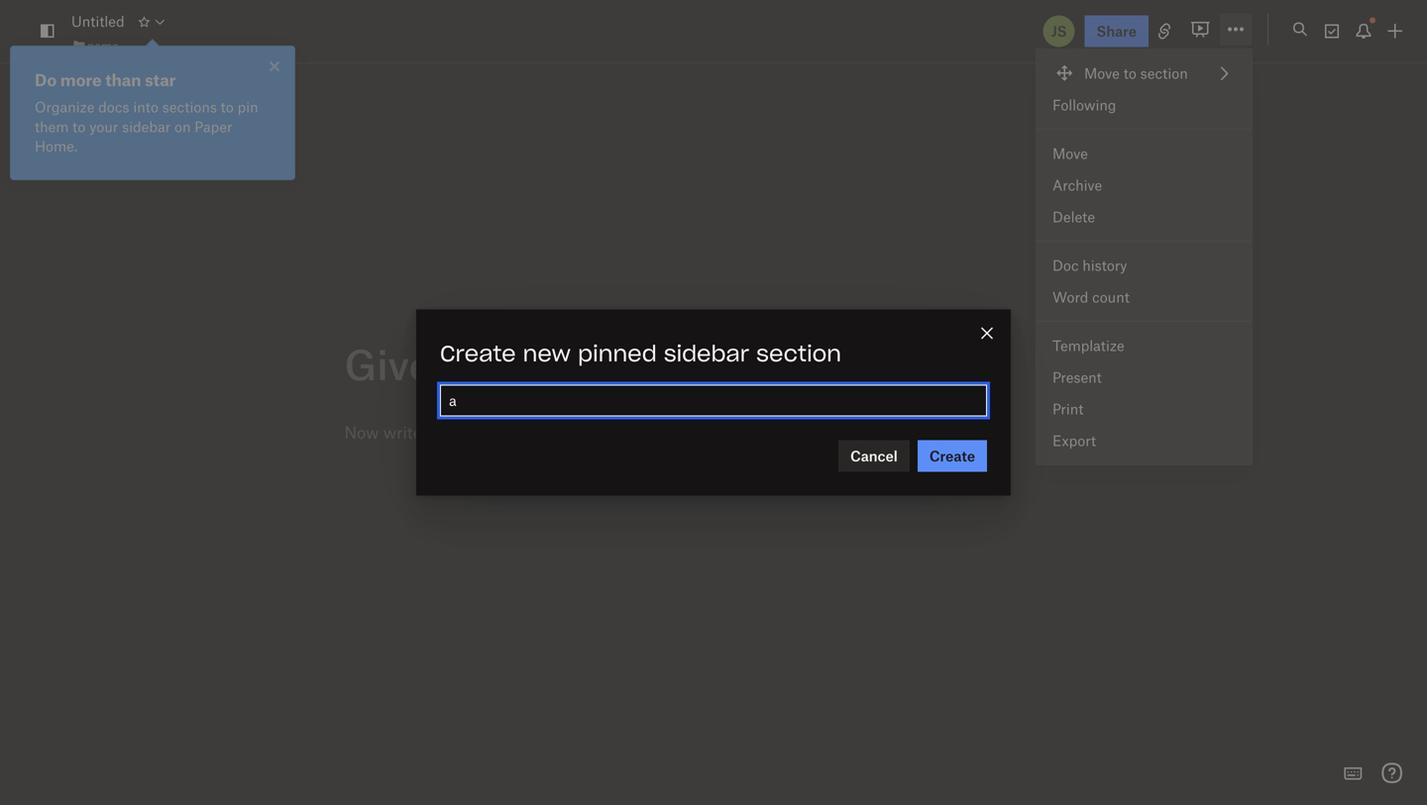 Task type: locate. For each thing, give the bounding box(es) containing it.
cancel button
[[839, 441, 910, 472]]

archive button
[[1037, 170, 1252, 201]]

following button
[[1037, 89, 1252, 121]]

templatize
[[1053, 337, 1125, 354]]

create inside button
[[930, 448, 976, 465]]

share button
[[1085, 15, 1149, 47]]

create
[[440, 344, 516, 366], [930, 448, 976, 465]]

history
[[1083, 257, 1128, 274]]

to down organize
[[73, 118, 86, 135]]

menu containing following
[[1037, 50, 1252, 465]]

0 vertical spatial sidebar
[[122, 118, 171, 135]]

word count
[[1053, 288, 1130, 306]]

sidebar
[[122, 118, 171, 135], [664, 344, 750, 366]]

word count button
[[1037, 282, 1252, 313]]

create right cancel
[[930, 448, 976, 465]]

0 vertical spatial create
[[440, 344, 516, 366]]

sections
[[162, 98, 217, 116]]

1 horizontal spatial create
[[930, 448, 976, 465]]

print button
[[1037, 394, 1252, 425]]

menu
[[1037, 50, 1252, 465]]

home.
[[35, 137, 78, 155]]

1 horizontal spatial sidebar
[[664, 344, 750, 366]]

paper
[[195, 118, 232, 135]]

star
[[145, 69, 176, 90]]

create for create new pinned sidebar section
[[440, 344, 516, 366]]

create left new
[[440, 344, 516, 366]]

to left pin
[[221, 98, 234, 116]]

0 horizontal spatial sidebar
[[122, 118, 171, 135]]

than
[[105, 69, 141, 90]]

to
[[221, 98, 234, 116], [73, 118, 86, 135]]

following
[[1053, 96, 1117, 114]]

1 vertical spatial create
[[930, 448, 976, 465]]

delete
[[1053, 208, 1096, 226]]

archive
[[1053, 176, 1103, 194]]

present button
[[1037, 362, 1252, 394]]

close image
[[263, 55, 287, 78]]

0 horizontal spatial create
[[440, 344, 516, 366]]

heading
[[344, 341, 1083, 388]]

1 vertical spatial sidebar
[[664, 344, 750, 366]]

untitled link
[[71, 10, 125, 32]]

sidebar up 'give me a name' text field
[[664, 344, 750, 366]]

print
[[1053, 401, 1084, 418]]

1 vertical spatial to
[[73, 118, 86, 135]]

name link
[[71, 35, 119, 55]]

export button
[[1037, 425, 1252, 457]]

sidebar down into
[[122, 118, 171, 135]]

cancel
[[851, 448, 898, 465]]

1 horizontal spatial to
[[221, 98, 234, 116]]

docs
[[98, 98, 129, 116]]

0 vertical spatial to
[[221, 98, 234, 116]]



Task type: describe. For each thing, give the bounding box(es) containing it.
create new pinned sidebar section
[[440, 344, 842, 366]]

doc
[[1053, 257, 1079, 274]]

js
[[1051, 22, 1067, 40]]

pin
[[238, 98, 258, 116]]

overlay image
[[263, 55, 287, 78]]

doc history
[[1053, 257, 1128, 274]]

create button
[[918, 441, 987, 472]]

do
[[35, 69, 57, 90]]

word
[[1053, 288, 1089, 306]]

them
[[35, 118, 69, 135]]

untitled
[[71, 13, 125, 30]]

name
[[87, 38, 119, 53]]

doc history button
[[1037, 250, 1252, 282]]

into
[[133, 98, 159, 116]]

new
[[523, 344, 571, 366]]

0 horizontal spatial to
[[73, 118, 86, 135]]

more
[[60, 69, 102, 90]]

present
[[1053, 369, 1102, 386]]

your
[[89, 118, 118, 135]]

do more than star organize docs into sections to pin them to your sidebar on paper home.
[[35, 69, 258, 155]]

move button
[[1037, 138, 1252, 170]]

sidebar inside the do more than star organize docs into sections to pin them to your sidebar on paper home.
[[122, 118, 171, 135]]

pinned
[[578, 344, 657, 366]]

create for create
[[930, 448, 976, 465]]

share
[[1097, 22, 1137, 40]]

export
[[1053, 432, 1096, 450]]

section
[[757, 344, 842, 366]]

move
[[1053, 145, 1088, 162]]

organize
[[35, 98, 95, 116]]

delete button
[[1037, 201, 1252, 233]]

count
[[1093, 288, 1130, 306]]

on
[[174, 118, 191, 135]]

js button
[[1041, 13, 1077, 49]]

Give me a name text field
[[441, 386, 986, 416]]

templatize button
[[1037, 330, 1252, 362]]



Task type: vqa. For each thing, say whether or not it's contained in the screenshot.
Present
yes



